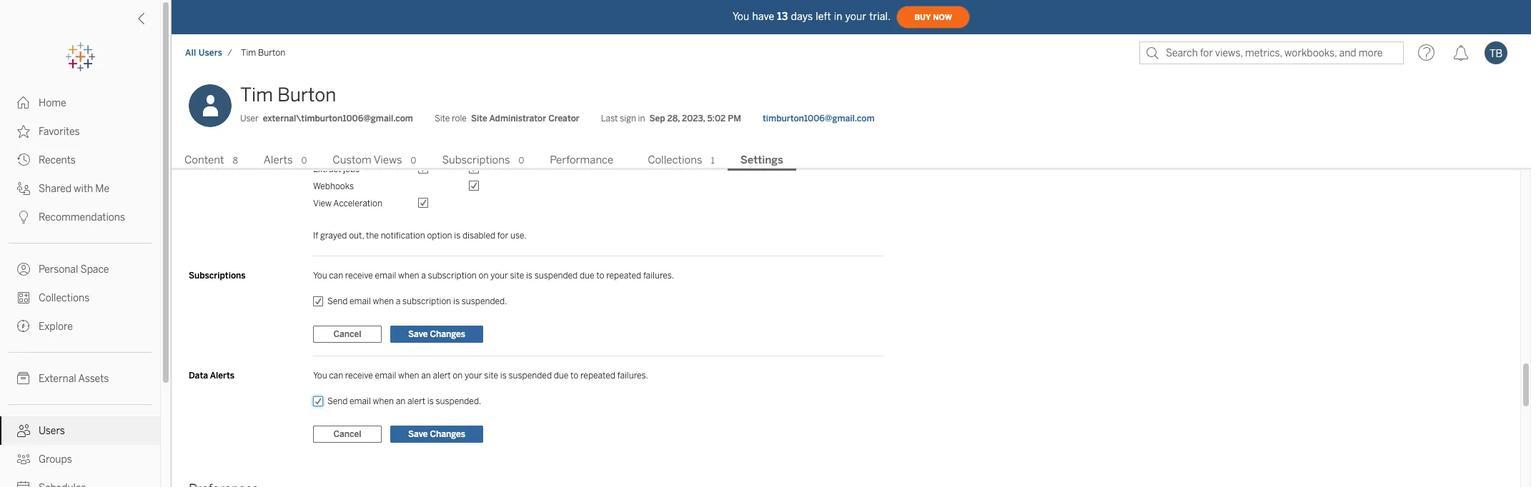 Task type: describe. For each thing, give the bounding box(es) containing it.
external\timburton1006@gmail.com
[[263, 114, 413, 124]]

site role site administrator creator
[[435, 114, 580, 124]]

suspended for send email when an alert is suspended.
[[509, 371, 552, 381]]

notification
[[381, 231, 425, 241]]

tim burton element
[[237, 48, 290, 58]]

custom views
[[333, 154, 402, 167]]

you for you have 13 days left in your trial.
[[733, 10, 750, 23]]

by text only_f5he34f image for groups
[[17, 453, 30, 466]]

failures. for you can receive email when a subscription on your site is suspended due to repeated failures.
[[643, 271, 674, 281]]

changes for alert
[[430, 429, 465, 439]]

content
[[184, 154, 224, 167]]

option
[[427, 231, 452, 241]]

recents link
[[0, 146, 160, 174]]

personal
[[39, 264, 78, 276]]

recents
[[39, 154, 76, 167]]

data alerts
[[189, 371, 235, 381]]

28,
[[667, 114, 680, 124]]

can for send email when a subscription is suspended.
[[329, 271, 343, 281]]

custom
[[333, 154, 372, 167]]

users inside main navigation. press the up and down arrow keys to access links. element
[[39, 425, 65, 438]]

site for send email when an alert is suspended.
[[484, 371, 498, 381]]

0 for alerts
[[301, 156, 307, 166]]

collections inside sub-spaces tab list
[[648, 154, 702, 167]]

suspended. for alert
[[436, 397, 481, 407]]

view acceleration
[[313, 199, 382, 209]]

2 site from the left
[[471, 114, 487, 124]]

timburton1006@gmail.com
[[763, 114, 875, 124]]

you for you can receive email when a subscription on your site is suspended due to repeated failures.
[[313, 271, 327, 281]]

groups
[[39, 454, 72, 466]]

jobs
[[343, 164, 360, 174]]

you have 13 days left in your trial.
[[733, 10, 891, 23]]

all
[[185, 48, 196, 58]]

5:02
[[707, 114, 726, 124]]

external assets link
[[0, 365, 160, 393]]

cancel for send email when an alert is suspended.
[[333, 429, 361, 439]]

trial.
[[869, 10, 891, 23]]

shared with me
[[39, 183, 110, 195]]

tim inside main content
[[240, 84, 273, 107]]

view
[[313, 199, 332, 209]]

tim burton main content
[[172, 0, 1531, 488]]

if
[[313, 231, 318, 241]]

recommendations link
[[0, 203, 160, 232]]

you can receive email when a subscription on your site is suspended due to repeated failures.
[[313, 271, 674, 281]]

home
[[39, 97, 66, 109]]

save changes for alert
[[408, 429, 465, 439]]

0 for subscriptions
[[519, 156, 524, 166]]

due for send email when a subscription is suspended.
[[580, 271, 594, 281]]

all users link
[[184, 47, 223, 59]]

days
[[791, 10, 813, 23]]

can for send email when an alert is suspended.
[[329, 371, 343, 381]]

pm
[[728, 114, 741, 124]]

main navigation. press the up and down arrow keys to access links. element
[[0, 89, 160, 488]]

subscriptions inside sub-spaces tab list
[[442, 154, 510, 167]]

space
[[80, 264, 109, 276]]

/
[[228, 48, 232, 58]]

left
[[816, 10, 831, 23]]

user external\timburton1006@gmail.com
[[240, 114, 413, 124]]

home link
[[0, 89, 160, 117]]

webhooks
[[313, 181, 354, 191]]

send for send email when an alert is suspended.
[[327, 397, 348, 407]]

out,
[[349, 231, 364, 241]]

now
[[933, 13, 952, 22]]

sign
[[620, 114, 636, 124]]

performance
[[550, 154, 613, 167]]

suspended for send email when a subscription is suspended.
[[534, 271, 578, 281]]

0 horizontal spatial alerts
[[210, 371, 235, 381]]

alerts inside sub-spaces tab list
[[264, 154, 293, 167]]

by text only_f5he34f image for recents
[[17, 154, 30, 167]]

last
[[601, 114, 618, 124]]

send email when a subscription is suspended.
[[327, 297, 507, 307]]

your for you can receive email when a subscription on your site is suspended due to repeated failures.
[[491, 271, 508, 281]]

receive for send email when an alert is suspended.
[[345, 371, 373, 381]]

extract jobs
[[313, 164, 360, 174]]

external
[[39, 373, 76, 385]]

personal space
[[39, 264, 109, 276]]

0 vertical spatial a
[[421, 271, 426, 281]]

buy now
[[914, 13, 952, 22]]

navigation panel element
[[0, 43, 160, 488]]

extract
[[313, 164, 341, 174]]

by text only_f5he34f image for home
[[17, 97, 30, 109]]

all users /
[[185, 48, 232, 58]]

the
[[366, 231, 379, 241]]

0 vertical spatial your
[[845, 10, 867, 23]]

1
[[711, 156, 715, 166]]

settings
[[740, 154, 783, 167]]

administrator
[[489, 114, 546, 124]]

1 vertical spatial subscription
[[403, 297, 451, 307]]

1 vertical spatial alert
[[407, 397, 425, 407]]

to for you can receive email when a subscription on your site is suspended due to repeated failures.
[[596, 271, 604, 281]]

by text only_f5he34f image for personal space
[[17, 263, 30, 276]]

favorites
[[39, 126, 80, 138]]

user
[[240, 114, 259, 124]]

send for send email when a subscription is suspended.
[[327, 297, 348, 307]]

by text only_f5he34f image for external assets
[[17, 372, 30, 385]]

1 horizontal spatial alert
[[433, 371, 451, 381]]

save changes button for subscription
[[390, 326, 483, 343]]

groups link
[[0, 445, 160, 474]]

save changes button for alert
[[390, 426, 483, 443]]

explore link
[[0, 312, 160, 341]]

me
[[95, 183, 110, 195]]

grayed
[[320, 231, 347, 241]]

receive for send email when a subscription is suspended.
[[345, 271, 373, 281]]

if grayed out, the notification option is disabled for use.
[[313, 231, 526, 241]]

favorites link
[[0, 117, 160, 146]]

0 vertical spatial subscription
[[428, 271, 477, 281]]

send email when an alert is suspended.
[[327, 397, 481, 407]]

collections link
[[0, 284, 160, 312]]



Task type: vqa. For each thing, say whether or not it's contained in the screenshot.


Task type: locate. For each thing, give the bounding box(es) containing it.
due for send email when an alert is suspended.
[[554, 371, 569, 381]]

cancel
[[333, 329, 361, 339], [333, 429, 361, 439]]

save down send email when an alert is suspended. at the bottom left of the page
[[408, 429, 428, 439]]

have
[[752, 10, 774, 23]]

0 vertical spatial you
[[733, 10, 750, 23]]

save changes down send email when an alert is suspended. at the bottom left of the page
[[408, 429, 465, 439]]

use.
[[510, 231, 526, 241]]

save changes button down send email when a subscription is suspended.
[[390, 326, 483, 343]]

failures. for you can receive email when an alert on your site is suspended due to repeated failures.
[[617, 371, 648, 381]]

views
[[374, 154, 402, 167]]

1 save changes button from the top
[[390, 326, 483, 343]]

1 vertical spatial in
[[638, 114, 645, 124]]

role
[[452, 114, 467, 124]]

1 horizontal spatial in
[[834, 10, 843, 23]]

in right sign at the top left of page
[[638, 114, 645, 124]]

0 horizontal spatial collections
[[39, 292, 90, 305]]

1 horizontal spatial site
[[510, 271, 524, 281]]

1 vertical spatial save
[[408, 429, 428, 439]]

1 0 from the left
[[301, 156, 307, 166]]

3 by text only_f5he34f image from the top
[[17, 211, 30, 224]]

0 horizontal spatial a
[[396, 297, 401, 307]]

1 save from the top
[[408, 329, 428, 339]]

0 vertical spatial burton
[[258, 48, 285, 58]]

0 vertical spatial site
[[510, 271, 524, 281]]

burton up 'user external\timburton1006@gmail.com' at the left of page
[[277, 84, 336, 107]]

1 vertical spatial your
[[491, 271, 508, 281]]

13
[[777, 10, 788, 23]]

1 by text only_f5he34f image from the top
[[17, 97, 30, 109]]

1 vertical spatial users
[[39, 425, 65, 438]]

1 vertical spatial alerts
[[210, 371, 235, 381]]

0 vertical spatial tim burton
[[241, 48, 285, 58]]

0 horizontal spatial site
[[484, 371, 498, 381]]

to
[[596, 271, 604, 281], [571, 371, 579, 381]]

1 vertical spatial tim burton
[[240, 84, 336, 107]]

suspended. down you can receive email when a subscription on your site is suspended due to repeated failures. in the left of the page
[[462, 297, 507, 307]]

1 vertical spatial tim
[[240, 84, 273, 107]]

0 horizontal spatial due
[[554, 371, 569, 381]]

1 horizontal spatial a
[[421, 271, 426, 281]]

0 vertical spatial failures.
[[643, 271, 674, 281]]

1 vertical spatial changes
[[430, 429, 465, 439]]

1 vertical spatial collections
[[39, 292, 90, 305]]

1 horizontal spatial 0
[[411, 156, 416, 166]]

save
[[408, 329, 428, 339], [408, 429, 428, 439]]

0 vertical spatial send
[[327, 297, 348, 307]]

your
[[845, 10, 867, 23], [491, 271, 508, 281], [465, 371, 482, 381]]

recommendations
[[39, 212, 125, 224]]

tim burton
[[241, 48, 285, 58], [240, 84, 336, 107]]

users
[[199, 48, 223, 58], [39, 425, 65, 438]]

by text only_f5he34f image for users
[[17, 425, 30, 438]]

0 horizontal spatial in
[[638, 114, 645, 124]]

data
[[189, 371, 208, 381]]

save changes
[[408, 329, 465, 339], [408, 429, 465, 439]]

due
[[580, 271, 594, 281], [554, 371, 569, 381]]

0 vertical spatial changes
[[430, 329, 465, 339]]

save changes button
[[390, 326, 483, 343], [390, 426, 483, 443]]

1 vertical spatial cancel
[[333, 429, 361, 439]]

in right left
[[834, 10, 843, 23]]

1 horizontal spatial to
[[596, 271, 604, 281]]

changes for subscription
[[430, 329, 465, 339]]

alerts
[[264, 154, 293, 167], [210, 371, 235, 381]]

1 horizontal spatial collections
[[648, 154, 702, 167]]

1 vertical spatial receive
[[345, 371, 373, 381]]

1 changes from the top
[[430, 329, 465, 339]]

1 vertical spatial on
[[453, 371, 463, 381]]

save for alert
[[408, 429, 428, 439]]

0 vertical spatial due
[[580, 271, 594, 281]]

in
[[834, 10, 843, 23], [638, 114, 645, 124]]

tim burton up 'user external\timburton1006@gmail.com' at the left of page
[[240, 84, 336, 107]]

by text only_f5he34f image inside external assets link
[[17, 372, 30, 385]]

alert
[[433, 371, 451, 381], [407, 397, 425, 407]]

1 horizontal spatial alerts
[[264, 154, 293, 167]]

0 horizontal spatial to
[[571, 371, 579, 381]]

2 save changes from the top
[[408, 429, 465, 439]]

1 horizontal spatial your
[[491, 271, 508, 281]]

2 can from the top
[[329, 371, 343, 381]]

2 save from the top
[[408, 429, 428, 439]]

tim burton inside main content
[[240, 84, 336, 107]]

your for you can receive email when an alert on your site is suspended due to repeated failures.
[[465, 371, 482, 381]]

0 horizontal spatial users
[[39, 425, 65, 438]]

0 down administrator at the top left of the page
[[519, 156, 524, 166]]

1 vertical spatial suspended.
[[436, 397, 481, 407]]

1 horizontal spatial users
[[199, 48, 223, 58]]

changes
[[430, 329, 465, 339], [430, 429, 465, 439]]

1 by text only_f5he34f image from the top
[[17, 154, 30, 167]]

by text only_f5he34f image for favorites
[[17, 125, 30, 138]]

is
[[454, 231, 461, 241], [526, 271, 533, 281], [453, 297, 460, 307], [500, 371, 507, 381], [427, 397, 434, 407]]

to for you can receive email when an alert on your site is suspended due to repeated failures.
[[571, 371, 579, 381]]

by text only_f5he34f image left recents
[[17, 154, 30, 167]]

0 vertical spatial users
[[199, 48, 223, 58]]

buy now button
[[897, 6, 970, 29]]

3 0 from the left
[[519, 156, 524, 166]]

shared
[[39, 183, 71, 195]]

0 vertical spatial tim
[[241, 48, 256, 58]]

2 vertical spatial you
[[313, 371, 327, 381]]

suspended. down you can receive email when an alert on your site is suspended due to repeated failures.
[[436, 397, 481, 407]]

1 vertical spatial burton
[[277, 84, 336, 107]]

changes down send email when an alert is suspended. at the bottom left of the page
[[430, 429, 465, 439]]

personal space link
[[0, 255, 160, 284]]

disabled
[[463, 231, 496, 241]]

last sign in sep 28, 2023, 5:02 pm
[[601, 114, 741, 124]]

1 horizontal spatial due
[[580, 271, 594, 281]]

when
[[398, 271, 419, 281], [373, 297, 394, 307], [398, 371, 419, 381], [373, 397, 394, 407]]

1 vertical spatial a
[[396, 297, 401, 307]]

8
[[233, 156, 238, 166]]

2 by text only_f5he34f image from the top
[[17, 182, 30, 195]]

2 vertical spatial your
[[465, 371, 482, 381]]

by text only_f5he34f image for recommendations
[[17, 211, 30, 224]]

2 cancel from the top
[[333, 429, 361, 439]]

burton right the /
[[258, 48, 285, 58]]

5 by text only_f5he34f image from the top
[[17, 453, 30, 466]]

a up send email when a subscription is suspended.
[[421, 271, 426, 281]]

0 vertical spatial cancel button
[[313, 326, 382, 343]]

send
[[327, 297, 348, 307], [327, 397, 348, 407]]

by text only_f5he34f image for explore
[[17, 320, 30, 333]]

explore
[[39, 321, 73, 333]]

cancel button for send email when an alert is suspended.
[[313, 426, 382, 443]]

0 vertical spatial collections
[[648, 154, 702, 167]]

0 vertical spatial save
[[408, 329, 428, 339]]

failures.
[[643, 271, 674, 281], [617, 371, 648, 381]]

0 vertical spatial an
[[421, 371, 431, 381]]

0 horizontal spatial alert
[[407, 397, 425, 407]]

1 vertical spatial repeated
[[580, 371, 616, 381]]

1 cancel from the top
[[333, 329, 361, 339]]

1 vertical spatial suspended
[[509, 371, 552, 381]]

can
[[329, 271, 343, 281], [329, 371, 343, 381]]

alert up send email when an alert is suspended. at the bottom left of the page
[[433, 371, 451, 381]]

1 vertical spatial due
[[554, 371, 569, 381]]

1 vertical spatial save changes button
[[390, 426, 483, 443]]

tim right the /
[[241, 48, 256, 58]]

collections left 1 on the left of page
[[648, 154, 702, 167]]

by text only_f5he34f image
[[17, 97, 30, 109], [17, 125, 30, 138], [17, 292, 30, 305], [17, 320, 30, 333], [17, 372, 30, 385], [17, 425, 30, 438], [17, 482, 30, 488]]

by text only_f5he34f image left shared
[[17, 182, 30, 195]]

2023,
[[682, 114, 705, 124]]

2 changes from the top
[[430, 429, 465, 439]]

by text only_f5he34f image left groups
[[17, 453, 30, 466]]

2 horizontal spatial 0
[[519, 156, 524, 166]]

email
[[375, 271, 396, 281], [350, 297, 371, 307], [375, 371, 396, 381], [350, 397, 371, 407]]

repeated for you can receive email when a subscription on your site is suspended due to repeated failures.
[[606, 271, 641, 281]]

users up groups
[[39, 425, 65, 438]]

0 vertical spatial can
[[329, 271, 343, 281]]

site right the "role"
[[471, 114, 487, 124]]

alert down you can receive email when an alert on your site is suspended due to repeated failures.
[[407, 397, 425, 407]]

by text only_f5he34f image inside personal space link
[[17, 263, 30, 276]]

by text only_f5he34f image inside the recommendations link
[[17, 211, 30, 224]]

burton inside main content
[[277, 84, 336, 107]]

users link
[[0, 417, 160, 445]]

1 cancel button from the top
[[313, 326, 382, 343]]

7 by text only_f5he34f image from the top
[[17, 482, 30, 488]]

1 vertical spatial an
[[396, 397, 406, 407]]

0 horizontal spatial site
[[435, 114, 450, 124]]

0 left extract
[[301, 156, 307, 166]]

by text only_f5he34f image left personal
[[17, 263, 30, 276]]

2 send from the top
[[327, 397, 348, 407]]

acceleration
[[333, 199, 382, 209]]

changes down send email when a subscription is suspended.
[[430, 329, 465, 339]]

you can receive email when an alert on your site is suspended due to repeated failures.
[[313, 371, 648, 381]]

0 horizontal spatial subscriptions
[[189, 271, 246, 281]]

1 vertical spatial to
[[571, 371, 579, 381]]

2 cancel button from the top
[[313, 426, 382, 443]]

save down send email when a subscription is suspended.
[[408, 329, 428, 339]]

1 send from the top
[[327, 297, 348, 307]]

save changes down send email when a subscription is suspended.
[[408, 329, 465, 339]]

collections inside 'link'
[[39, 292, 90, 305]]

on for alert
[[453, 371, 463, 381]]

subscriptions
[[442, 154, 510, 167], [189, 271, 246, 281]]

collections down personal
[[39, 292, 90, 305]]

0 vertical spatial cancel
[[333, 329, 361, 339]]

on
[[479, 271, 489, 281], [453, 371, 463, 381]]

subscription down 'option' in the left top of the page
[[428, 271, 477, 281]]

1 vertical spatial send
[[327, 397, 348, 407]]

a
[[421, 271, 426, 281], [396, 297, 401, 307]]

2 save changes button from the top
[[390, 426, 483, 443]]

by text only_f5he34f image inside favorites link
[[17, 125, 30, 138]]

0 right views
[[411, 156, 416, 166]]

timburton1006@gmail.com link
[[763, 112, 875, 125]]

in inside the tim burton main content
[[638, 114, 645, 124]]

0 vertical spatial suspended
[[534, 271, 578, 281]]

1 vertical spatial failures.
[[617, 371, 648, 381]]

4 by text only_f5he34f image from the top
[[17, 263, 30, 276]]

an
[[421, 371, 431, 381], [396, 397, 406, 407]]

1 vertical spatial save changes
[[408, 429, 465, 439]]

1 vertical spatial can
[[329, 371, 343, 381]]

site
[[435, 114, 450, 124], [471, 114, 487, 124]]

3 by text only_f5he34f image from the top
[[17, 292, 30, 305]]

1 horizontal spatial an
[[421, 371, 431, 381]]

0 vertical spatial repeated
[[606, 271, 641, 281]]

1 site from the left
[[435, 114, 450, 124]]

for
[[497, 231, 508, 241]]

0 vertical spatial suspended.
[[462, 297, 507, 307]]

0 vertical spatial on
[[479, 271, 489, 281]]

site
[[510, 271, 524, 281], [484, 371, 498, 381]]

save changes for subscription
[[408, 329, 465, 339]]

5 by text only_f5he34f image from the top
[[17, 372, 30, 385]]

subscription down the if grayed out, the notification option is disabled for use.
[[403, 297, 451, 307]]

0 for custom views
[[411, 156, 416, 166]]

by text only_f5he34f image
[[17, 154, 30, 167], [17, 182, 30, 195], [17, 211, 30, 224], [17, 263, 30, 276], [17, 453, 30, 466]]

you for you can receive email when an alert on your site is suspended due to repeated failures.
[[313, 371, 327, 381]]

by text only_f5he34f image inside users link
[[17, 425, 30, 438]]

tim
[[241, 48, 256, 58], [240, 84, 273, 107]]

on for subscription
[[479, 271, 489, 281]]

0 vertical spatial in
[[834, 10, 843, 23]]

cancel button for send email when a subscription is suspended.
[[313, 326, 382, 343]]

0 vertical spatial alerts
[[264, 154, 293, 167]]

collections
[[648, 154, 702, 167], [39, 292, 90, 305]]

0 horizontal spatial your
[[465, 371, 482, 381]]

by text only_f5he34f image for collections
[[17, 292, 30, 305]]

2 horizontal spatial your
[[845, 10, 867, 23]]

1 vertical spatial cancel button
[[313, 426, 382, 443]]

1 vertical spatial subscriptions
[[189, 271, 246, 281]]

0 horizontal spatial on
[[453, 371, 463, 381]]

0 vertical spatial subscriptions
[[442, 154, 510, 167]]

tim up user
[[240, 84, 273, 107]]

suspended
[[534, 271, 578, 281], [509, 371, 552, 381]]

tim burton right the /
[[241, 48, 285, 58]]

site for send email when a subscription is suspended.
[[510, 271, 524, 281]]

repeated for you can receive email when an alert on your site is suspended due to repeated failures.
[[580, 371, 616, 381]]

buy
[[914, 13, 931, 22]]

1 horizontal spatial subscriptions
[[442, 154, 510, 167]]

1 can from the top
[[329, 271, 343, 281]]

sub-spaces tab list
[[172, 152, 1531, 171]]

creator
[[548, 114, 580, 124]]

by text only_f5he34f image inside shared with me link
[[17, 182, 30, 195]]

2 receive from the top
[[345, 371, 373, 381]]

by text only_f5he34f image inside explore link
[[17, 320, 30, 333]]

by text only_f5he34f image inside the groups link
[[17, 453, 30, 466]]

by text only_f5he34f image inside recents link
[[17, 154, 30, 167]]

by text only_f5he34f image inside home link
[[17, 97, 30, 109]]

2 by text only_f5he34f image from the top
[[17, 125, 30, 138]]

1 vertical spatial you
[[313, 271, 327, 281]]

a down notification
[[396, 297, 401, 307]]

by text only_f5he34f image left recommendations
[[17, 211, 30, 224]]

assets
[[78, 373, 109, 385]]

1 save changes from the top
[[408, 329, 465, 339]]

with
[[74, 183, 93, 195]]

alerts right data
[[210, 371, 235, 381]]

shared with me link
[[0, 174, 160, 203]]

6 by text only_f5he34f image from the top
[[17, 425, 30, 438]]

on down disabled
[[479, 271, 489, 281]]

0 vertical spatial save changes
[[408, 329, 465, 339]]

alerts right 8
[[264, 154, 293, 167]]

0 vertical spatial to
[[596, 271, 604, 281]]

save for subscription
[[408, 329, 428, 339]]

receive up send email when an alert is suspended. at the bottom left of the page
[[345, 371, 373, 381]]

0 vertical spatial save changes button
[[390, 326, 483, 343]]

1 horizontal spatial site
[[471, 114, 487, 124]]

0
[[301, 156, 307, 166], [411, 156, 416, 166], [519, 156, 524, 166]]

0 horizontal spatial an
[[396, 397, 406, 407]]

sep
[[649, 114, 665, 124]]

users left the /
[[199, 48, 223, 58]]

0 vertical spatial alert
[[433, 371, 451, 381]]

0 vertical spatial receive
[[345, 271, 373, 281]]

receive down out,
[[345, 271, 373, 281]]

by text only_f5he34f image inside collections 'link'
[[17, 292, 30, 305]]

2 0 from the left
[[411, 156, 416, 166]]

1 horizontal spatial on
[[479, 271, 489, 281]]

suspended. for subscription
[[462, 297, 507, 307]]

save changes button down send email when an alert is suspended. at the bottom left of the page
[[390, 426, 483, 443]]

by text only_f5he34f image for shared with me
[[17, 182, 30, 195]]

receive
[[345, 271, 373, 281], [345, 371, 373, 381]]

1 receive from the top
[[345, 271, 373, 281]]

site left the "role"
[[435, 114, 450, 124]]

4 by text only_f5he34f image from the top
[[17, 320, 30, 333]]

external assets
[[39, 373, 109, 385]]

1 vertical spatial site
[[484, 371, 498, 381]]

on up send email when an alert is suspended. at the bottom left of the page
[[453, 371, 463, 381]]

burton
[[258, 48, 285, 58], [277, 84, 336, 107]]

0 horizontal spatial 0
[[301, 156, 307, 166]]

cancel for send email when a subscription is suspended.
[[333, 329, 361, 339]]



